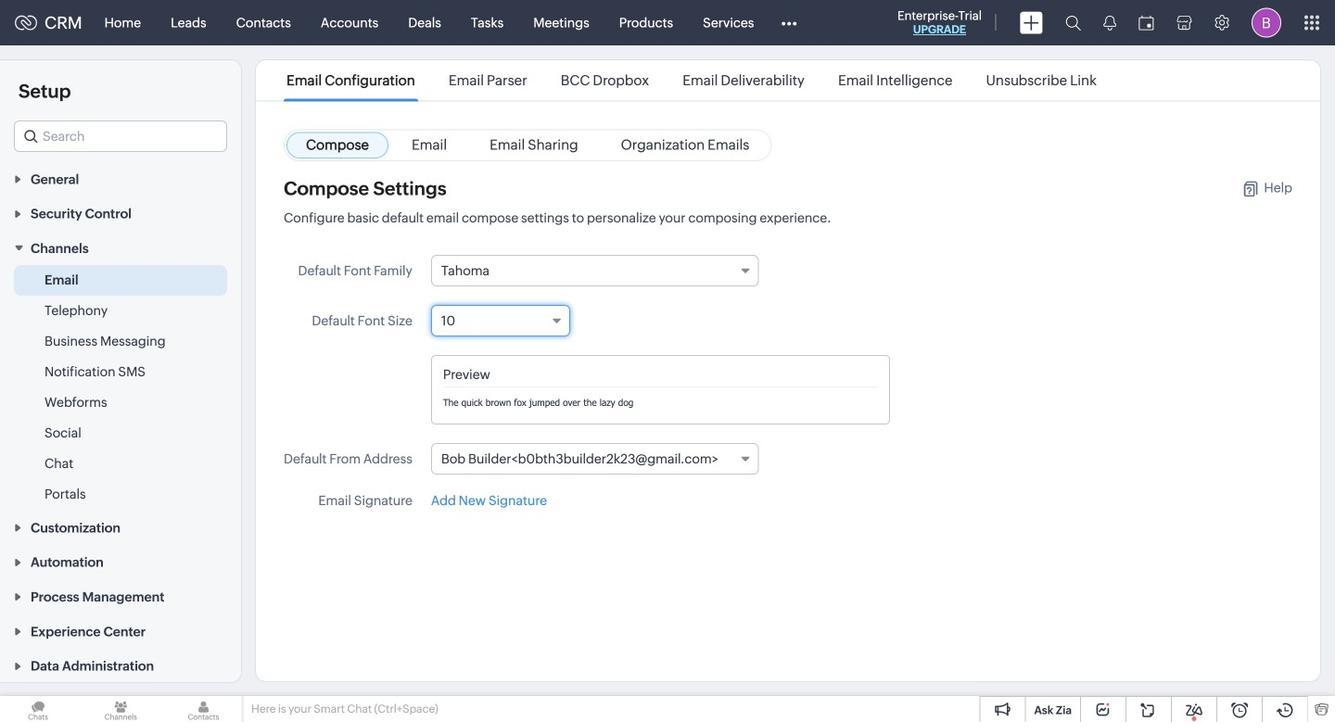 Task type: locate. For each thing, give the bounding box(es) containing it.
search image
[[1066, 15, 1081, 31]]

signals element
[[1093, 0, 1128, 45]]

Search text field
[[15, 121, 226, 151]]

None field
[[14, 121, 227, 152], [431, 255, 759, 287], [431, 305, 570, 337], [431, 443, 759, 475], [431, 255, 759, 287], [431, 305, 570, 337], [431, 443, 759, 475]]

Other Modules field
[[769, 8, 809, 38]]

channels image
[[83, 697, 159, 722]]

list
[[270, 60, 1114, 101]]

region
[[0, 265, 241, 510]]



Task type: vqa. For each thing, say whether or not it's contained in the screenshot.
first + from the top
no



Task type: describe. For each thing, give the bounding box(es) containing it.
chats image
[[0, 697, 76, 722]]

calendar image
[[1139, 15, 1155, 30]]

search element
[[1055, 0, 1093, 45]]

profile element
[[1241, 0, 1293, 45]]

contacts image
[[165, 697, 242, 722]]

profile image
[[1252, 8, 1282, 38]]

create menu image
[[1020, 12, 1043, 34]]

create menu element
[[1009, 0, 1055, 45]]

signals image
[[1104, 15, 1117, 31]]

logo image
[[15, 15, 37, 30]]

none field the search
[[14, 121, 227, 152]]



